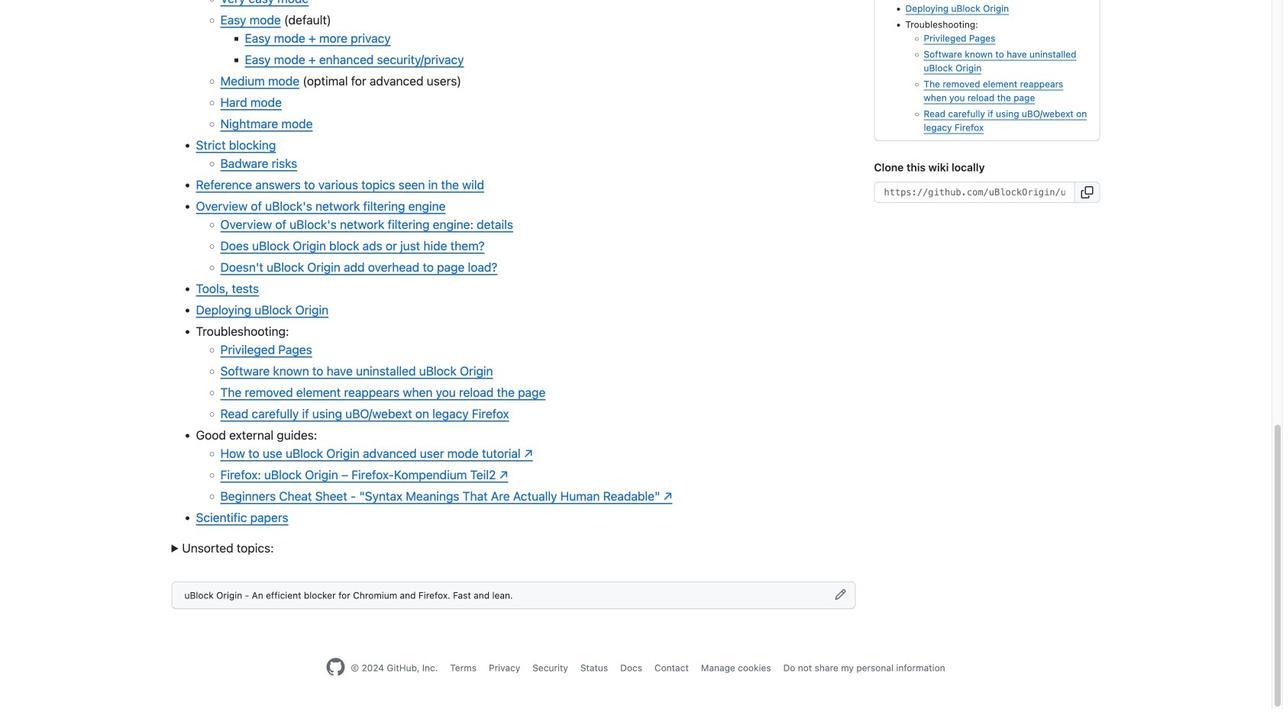Task type: describe. For each thing, give the bounding box(es) containing it.
edit footer image
[[834, 589, 847, 601]]

homepage image
[[326, 658, 345, 677]]



Task type: vqa. For each thing, say whether or not it's contained in the screenshot.
Edit footer icon
yes



Task type: locate. For each thing, give the bounding box(es) containing it.
Clone URL for this wiki text field
[[874, 182, 1075, 203]]

copy to clipboard image
[[1081, 186, 1093, 199]]



